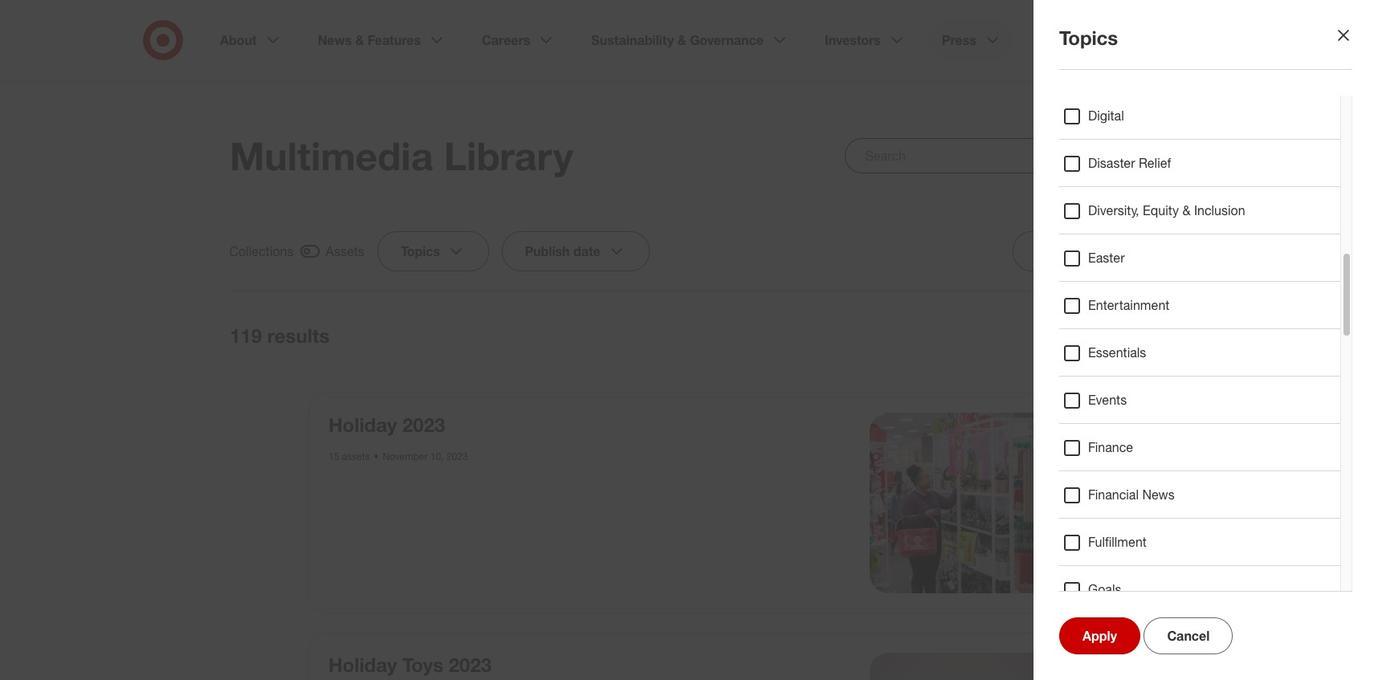 Task type: vqa. For each thing, say whether or not it's contained in the screenshot.
Target associated with Target opened its first distribution center in Fridley, Minnesota — the first of dozens to come.
no



Task type: describe. For each thing, give the bounding box(es) containing it.
publish date button
[[502, 231, 650, 271]]

relief
[[1139, 155, 1171, 171]]

entertainment
[[1088, 297, 1170, 313]]

Disaster Relief checkbox
[[1063, 154, 1082, 173]]

disaster
[[1088, 155, 1135, 171]]

november
[[383, 451, 428, 463]]

inclusion
[[1194, 202, 1245, 218]]

119
[[230, 324, 262, 348]]

a guest carrying a red target basket browses colorful holiday displays. image
[[869, 413, 1050, 593]]

financial
[[1088, 487, 1139, 503]]

financial news
[[1088, 487, 1175, 503]]

digital
[[1088, 108, 1124, 124]]

date
[[574, 243, 601, 259]]

multimedia
[[230, 133, 433, 179]]

topics dialog
[[0, 0, 1378, 680]]

Goals checkbox
[[1063, 581, 1082, 600]]

goals
[[1088, 581, 1122, 598]]

fulfillment
[[1088, 534, 1147, 550]]

events
[[1088, 392, 1127, 408]]

results
[[267, 324, 330, 348]]

assets
[[342, 451, 370, 463]]

Entertainment checkbox
[[1063, 296, 1082, 316]]

diversity,
[[1088, 202, 1139, 218]]

essentials
[[1088, 345, 1146, 361]]

library
[[444, 133, 573, 179]]

diversity, equity & inclusion
[[1088, 202, 1245, 218]]

Search search field
[[845, 138, 1149, 173]]

10,
[[430, 451, 444, 463]]

publish date
[[525, 243, 601, 259]]

apply button
[[1059, 618, 1140, 655]]

toys
[[402, 653, 443, 677]]

multimedia library
[[230, 133, 573, 179]]



Task type: locate. For each thing, give the bounding box(es) containing it.
Fulfillment checkbox
[[1063, 533, 1082, 553]]

holiday
[[328, 413, 397, 437], [328, 653, 397, 677]]

topics
[[1059, 26, 1118, 50], [401, 243, 440, 259]]

holiday toys 2023 link
[[328, 653, 492, 677]]

news
[[1142, 487, 1175, 503]]

1 horizontal spatial topics
[[1059, 26, 1118, 50]]

Events checkbox
[[1063, 391, 1082, 410]]

holiday toys 2023
[[328, 653, 492, 677]]

0 vertical spatial topics
[[1059, 26, 1118, 50]]

1 holiday from the top
[[328, 413, 397, 437]]

publish
[[525, 243, 570, 259]]

holiday up assets
[[328, 413, 397, 437]]

None checkbox
[[230, 241, 365, 262], [1078, 324, 1149, 348], [230, 241, 365, 262], [1078, 324, 1149, 348]]

Easter checkbox
[[1063, 249, 1082, 268]]

0 vertical spatial 2023
[[402, 413, 445, 437]]

2023 up november 10, 2023
[[402, 413, 445, 437]]

cancel
[[1167, 628, 1210, 644]]

finance
[[1088, 439, 1133, 455]]

1 vertical spatial topics
[[401, 243, 440, 259]]

2023 for 10,
[[446, 451, 468, 463]]

2 vertical spatial 2023
[[449, 653, 492, 677]]

topics inside button
[[401, 243, 440, 259]]

topics inside dialog
[[1059, 26, 1118, 50]]

Digital checkbox
[[1063, 107, 1082, 126]]

1 vertical spatial 2023
[[446, 451, 468, 463]]

15
[[328, 451, 339, 463]]

119 results
[[230, 324, 330, 348]]

holiday for holiday toys 2023
[[328, 653, 397, 677]]

cancel button
[[1144, 618, 1233, 655]]

1 vertical spatial holiday
[[328, 653, 397, 677]]

assets
[[326, 243, 365, 259]]

checked image
[[300, 242, 320, 261]]

disaster relief
[[1088, 155, 1171, 171]]

holiday 2023 link
[[328, 413, 445, 437]]

Essentials checkbox
[[1063, 344, 1082, 363]]

holiday 2023
[[328, 413, 445, 437]]

collections
[[230, 243, 294, 259]]

equity
[[1143, 202, 1179, 218]]

&
[[1183, 202, 1191, 218]]

2 holiday from the top
[[328, 653, 397, 677]]

2023 right toys on the left of the page
[[449, 653, 492, 677]]

unchecked image
[[1104, 326, 1123, 345]]

Finance checkbox
[[1063, 439, 1082, 458]]

0 vertical spatial holiday
[[328, 413, 397, 437]]

2023
[[402, 413, 445, 437], [446, 451, 468, 463], [449, 653, 492, 677]]

2023 for toys
[[449, 653, 492, 677]]

0 horizontal spatial topics
[[401, 243, 440, 259]]

november 10, 2023
[[383, 451, 468, 463]]

holiday left toys on the left of the page
[[328, 653, 397, 677]]

easter
[[1088, 250, 1125, 266]]

Diversity, Equity & Inclusion checkbox
[[1063, 202, 1082, 221]]

topics up digital
[[1059, 26, 1118, 50]]

topics right assets
[[401, 243, 440, 259]]

topics button
[[378, 231, 489, 271]]

Financial News checkbox
[[1063, 486, 1082, 505]]

holiday for holiday 2023
[[328, 413, 397, 437]]

2023 right 10,
[[446, 451, 468, 463]]

15 assets
[[328, 451, 370, 463]]

apply
[[1083, 628, 1117, 644]]



